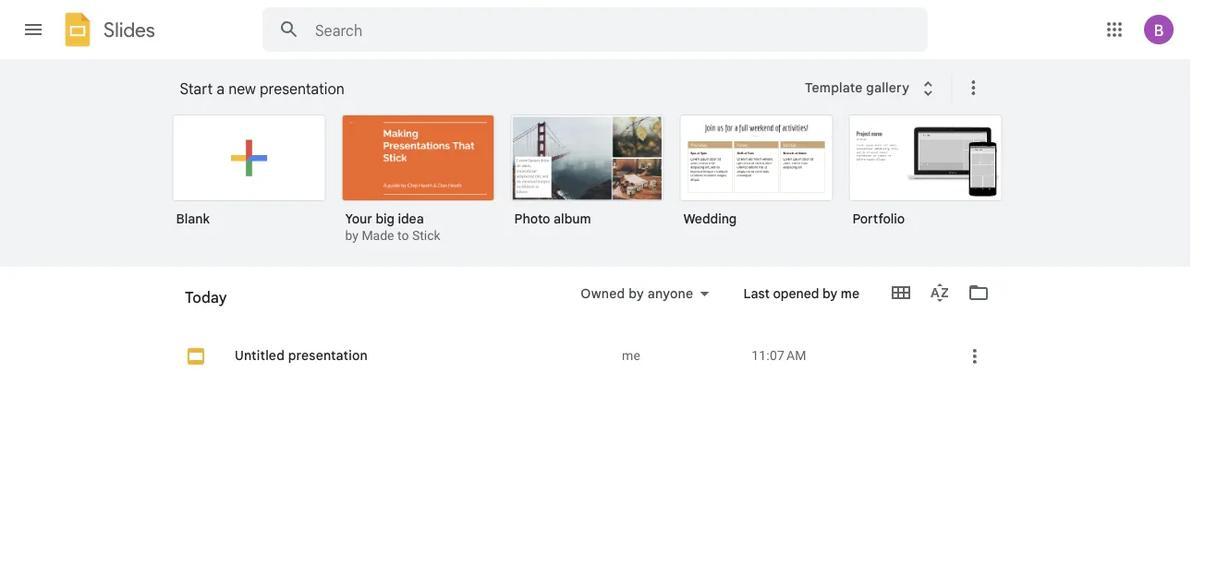 Task type: locate. For each thing, give the bounding box(es) containing it.
last opened by me 11:07 am element
[[752, 347, 936, 366]]

by inside dropdown button
[[629, 286, 645, 302]]

opened
[[773, 286, 820, 302], [691, 297, 737, 313]]

2 today from the top
[[185, 296, 222, 312]]

blank
[[176, 211, 210, 227]]

1 horizontal spatial opened
[[773, 286, 820, 302]]

today
[[185, 289, 227, 307], [185, 296, 222, 312]]

opened up the 11:07 am
[[773, 286, 820, 302]]

list box
[[172, 111, 1023, 268]]

by
[[345, 228, 359, 244], [629, 286, 645, 302], [823, 286, 838, 302], [740, 297, 755, 313]]

list box containing blank
[[172, 111, 1023, 268]]

photo
[[515, 211, 551, 227]]

to
[[398, 228, 409, 244]]

untitled presentation option
[[170, 259, 1002, 566]]

slides
[[104, 18, 155, 42]]

1 vertical spatial presentation
[[288, 348, 368, 364]]

1 today from the top
[[185, 289, 227, 307]]

portfolio
[[853, 211, 905, 227]]

last opened by me
[[744, 286, 860, 302], [661, 297, 777, 313]]

wedding option
[[680, 115, 834, 240]]

last opened by me up owned by me element
[[661, 297, 777, 313]]

untitled
[[235, 348, 285, 364]]

1 horizontal spatial last
[[744, 286, 770, 302]]

presentation right the new
[[260, 80, 345, 98]]

Search bar text field
[[315, 21, 882, 40]]

0 vertical spatial presentation
[[260, 80, 345, 98]]

your
[[345, 211, 372, 227]]

0 horizontal spatial me
[[622, 349, 641, 364]]

start a new presentation heading
[[180, 59, 793, 118]]

me down owned by anyone
[[622, 349, 641, 364]]

opened up owned by me element
[[691, 297, 737, 313]]

today inside today heading
[[185, 289, 227, 307]]

untitled presentation
[[235, 348, 368, 364]]

album
[[554, 211, 591, 227]]

by right owned
[[629, 286, 645, 302]]

start a new presentation
[[180, 80, 345, 98]]

1 horizontal spatial me
[[759, 297, 777, 313]]

me up the 11:07 am
[[759, 297, 777, 313]]

me
[[841, 286, 860, 302], [759, 297, 777, 313], [622, 349, 641, 364]]

slides link
[[59, 11, 155, 52]]

by inside your big idea by made to stick
[[345, 228, 359, 244]]

stick
[[412, 228, 441, 244]]

photo album option
[[511, 115, 664, 240]]

owned by anyone button
[[569, 283, 722, 305]]

search image
[[271, 11, 308, 48]]

presentation inside untitled presentation option
[[288, 348, 368, 364]]

today for your big idea option
[[185, 289, 227, 307]]

0 horizontal spatial opened
[[691, 297, 737, 313]]

last
[[744, 286, 770, 302], [661, 297, 687, 313]]

by down your
[[345, 228, 359, 244]]

presentation
[[260, 80, 345, 98], [288, 348, 368, 364]]

last up owned by me element
[[661, 297, 687, 313]]

me up last opened by me 11:07 am element
[[841, 286, 860, 302]]

presentation down today heading
[[288, 348, 368, 364]]

None search field
[[263, 7, 928, 52]]

portfolio option
[[849, 115, 1003, 240]]

presentation inside start a new presentation heading
[[260, 80, 345, 98]]

your big idea option
[[342, 115, 495, 246]]

template gallery button
[[793, 71, 952, 104]]

your big idea by made to stick
[[345, 211, 441, 244]]

last opened by me up the 11:07 am
[[744, 286, 860, 302]]

last up the 11:07 am
[[744, 286, 770, 302]]

today heading
[[170, 267, 541, 326]]



Task type: vqa. For each thing, say whether or not it's contained in the screenshot.
search icon
yes



Task type: describe. For each thing, give the bounding box(es) containing it.
more actions. image
[[959, 77, 985, 99]]

by up the 11:07 am
[[740, 297, 755, 313]]

blank option
[[172, 115, 326, 240]]

idea
[[398, 211, 424, 227]]

photo album
[[515, 211, 591, 227]]

0 horizontal spatial last
[[661, 297, 687, 313]]

new
[[229, 80, 256, 98]]

made to stick link
[[362, 228, 441, 244]]

big
[[376, 211, 395, 227]]

owned
[[581, 286, 626, 302]]

start
[[180, 80, 213, 98]]

template
[[805, 80, 863, 96]]

anyone
[[648, 286, 694, 302]]

a
[[217, 80, 225, 98]]

today for "list box" containing blank
[[185, 296, 222, 312]]

made
[[362, 228, 394, 244]]

by up last opened by me 11:07 am element
[[823, 286, 838, 302]]

template gallery
[[805, 80, 910, 96]]

owned by anyone
[[581, 286, 694, 302]]

me inside untitled presentation option
[[622, 349, 641, 364]]

11:07 am
[[752, 349, 807, 364]]

gallery
[[867, 80, 910, 96]]

owned by me element
[[622, 347, 737, 366]]

2 horizontal spatial me
[[841, 286, 860, 302]]

main menu image
[[22, 18, 44, 41]]

wedding
[[684, 211, 737, 227]]



